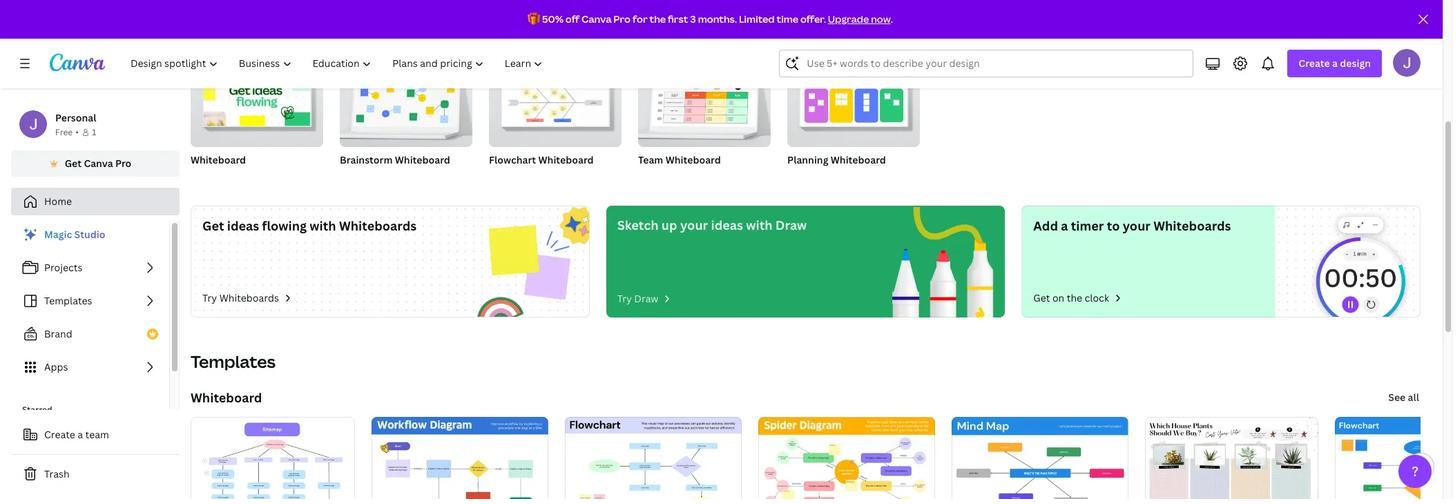 Task type: describe. For each thing, give the bounding box(es) containing it.
1 horizontal spatial your
[[1123, 218, 1151, 234]]

50%
[[542, 12, 564, 26]]

create a design
[[1299, 57, 1372, 70]]

brand link
[[11, 321, 169, 348]]

0 horizontal spatial your
[[681, 217, 708, 234]]

to
[[1108, 218, 1120, 234]]

flowchart whiteboard
[[489, 153, 594, 167]]

sketch
[[618, 217, 659, 234]]

5 group from the left
[[788, 48, 920, 147]]

trash link
[[11, 461, 180, 489]]

1
[[92, 126, 96, 138]]

2 horizontal spatial whiteboards
[[1154, 218, 1232, 234]]

top level navigation element
[[122, 50, 555, 77]]

magic studio
[[44, 228, 105, 241]]

personal
[[55, 111, 96, 124]]

home link
[[11, 188, 180, 216]]

create a design button
[[1288, 50, 1383, 77]]

off
[[566, 12, 580, 26]]

create a team
[[44, 428, 109, 442]]

planning whiteboard group
[[788, 48, 920, 185]]

studio
[[74, 228, 105, 241]]

see
[[1389, 391, 1406, 404]]

try for sketch
[[618, 292, 632, 305]]

months.
[[698, 12, 737, 26]]

timer
[[1072, 218, 1105, 234]]

create a team button
[[11, 422, 180, 449]]

planning whiteboard
[[788, 153, 886, 167]]

free •
[[55, 126, 79, 138]]

try for get
[[202, 292, 217, 305]]

projects
[[44, 261, 83, 274]]

home
[[44, 195, 72, 208]]

pro inside button
[[115, 157, 132, 170]]

0 horizontal spatial ideas
[[227, 218, 259, 234]]

whiteboard link
[[191, 390, 262, 406]]

clock
[[1085, 292, 1110, 305]]

0 horizontal spatial with
[[310, 218, 336, 234]]

brand
[[44, 328, 72, 341]]

brainstorm
[[340, 153, 393, 167]]

1 vertical spatial the
[[1067, 292, 1083, 305]]

group for whiteboard
[[191, 48, 323, 147]]

0 vertical spatial pro
[[614, 12, 631, 26]]

get for get on the clock
[[1034, 292, 1051, 305]]

jacob simon image
[[1394, 49, 1421, 77]]

create for create a design
[[1299, 57, 1331, 70]]

starred
[[22, 404, 52, 416]]

team whiteboard group
[[639, 48, 771, 185]]

group for team whiteboard
[[639, 48, 771, 147]]

now
[[872, 12, 891, 26]]

🎁
[[528, 12, 540, 26]]

get ideas flowing with whiteboards
[[202, 218, 417, 234]]

sketch up your ideas with draw
[[618, 217, 807, 234]]

add a timer to your whiteboards
[[1034, 218, 1232, 234]]

upgrade
[[828, 12, 869, 26]]

magic
[[44, 228, 72, 241]]



Task type: locate. For each thing, give the bounding box(es) containing it.
Search search field
[[807, 50, 1167, 77]]

get on the clock
[[1034, 292, 1110, 305]]

pro up home link
[[115, 157, 132, 170]]

ideas left flowing
[[227, 218, 259, 234]]

0 vertical spatial draw
[[776, 217, 807, 234]]

0 horizontal spatial a
[[78, 428, 83, 442]]

with
[[746, 217, 773, 234], [310, 218, 336, 234]]

free
[[55, 126, 73, 138]]

0 vertical spatial canva
[[582, 12, 612, 26]]

3 group from the left
[[489, 48, 622, 147]]

2 group from the left
[[340, 48, 473, 147]]

the
[[650, 12, 666, 26], [1067, 292, 1083, 305]]

0 horizontal spatial the
[[650, 12, 666, 26]]

whiteboard for flowchart whiteboard
[[539, 153, 594, 167]]

brainstorm whiteboard group
[[340, 48, 473, 185]]

a inside dropdown button
[[1333, 57, 1338, 70]]

0 horizontal spatial whiteboards
[[220, 292, 279, 305]]

list
[[11, 221, 169, 381]]

try draw
[[618, 292, 659, 305]]

1 horizontal spatial create
[[1299, 57, 1331, 70]]

group
[[191, 48, 323, 147], [340, 48, 473, 147], [489, 48, 622, 147], [639, 48, 771, 147], [788, 48, 920, 147]]

whiteboard for team whiteboard
[[666, 153, 721, 167]]

templates down projects
[[44, 294, 92, 308]]

see all
[[1389, 391, 1420, 404]]

0 horizontal spatial templates
[[44, 294, 92, 308]]

1 vertical spatial get
[[202, 218, 224, 234]]

up
[[662, 217, 678, 234]]

create for create a team
[[44, 428, 75, 442]]

1 horizontal spatial get
[[202, 218, 224, 234]]

flowchart
[[489, 153, 536, 167]]

whiteboard group
[[191, 48, 323, 185]]

🎁 50% off canva pro for the first 3 months. limited time offer. upgrade now .
[[528, 12, 893, 26]]

draw
[[776, 217, 807, 234], [635, 292, 659, 305]]

0 vertical spatial create
[[1299, 57, 1331, 70]]

1 horizontal spatial try
[[618, 292, 632, 305]]

1 vertical spatial pro
[[115, 157, 132, 170]]

see all link
[[1388, 384, 1421, 412]]

0 horizontal spatial pro
[[115, 157, 132, 170]]

time
[[777, 12, 799, 26]]

a left design
[[1333, 57, 1338, 70]]

None search field
[[780, 50, 1194, 77]]

1 horizontal spatial canva
[[582, 12, 612, 26]]

templates up whiteboard link
[[191, 350, 276, 373]]

apps link
[[11, 354, 169, 381]]

upgrade now button
[[828, 12, 891, 26]]

1 horizontal spatial the
[[1067, 292, 1083, 305]]

get inside button
[[65, 157, 82, 170]]

3
[[691, 12, 696, 26]]

0 horizontal spatial get
[[65, 157, 82, 170]]

group for flowchart whiteboard
[[489, 48, 622, 147]]

a for team
[[78, 428, 83, 442]]

a for design
[[1333, 57, 1338, 70]]

2 vertical spatial get
[[1034, 292, 1051, 305]]

design
[[1341, 57, 1372, 70]]

ideas
[[711, 217, 744, 234], [227, 218, 259, 234]]

try whiteboards
[[202, 292, 279, 305]]

1 vertical spatial a
[[1062, 218, 1069, 234]]

projects link
[[11, 254, 169, 282]]

1 horizontal spatial a
[[1062, 218, 1069, 234]]

list containing magic studio
[[11, 221, 169, 381]]

your right up
[[681, 217, 708, 234]]

canva
[[582, 12, 612, 26], [84, 157, 113, 170]]

canva inside button
[[84, 157, 113, 170]]

4 group from the left
[[639, 48, 771, 147]]

0 vertical spatial the
[[650, 12, 666, 26]]

your right to
[[1123, 218, 1151, 234]]

1 group from the left
[[191, 48, 323, 147]]

all
[[1409, 391, 1420, 404]]

whiteboard for brainstorm whiteboard
[[395, 153, 450, 167]]

get for get ideas flowing with whiteboards
[[202, 218, 224, 234]]

create inside dropdown button
[[1299, 57, 1331, 70]]

team
[[85, 428, 109, 442]]

1 vertical spatial templates
[[191, 350, 276, 373]]

whiteboard
[[191, 153, 246, 167], [395, 153, 450, 167], [539, 153, 594, 167], [666, 153, 721, 167], [831, 153, 886, 167], [191, 390, 262, 406]]

get
[[65, 157, 82, 170], [202, 218, 224, 234], [1034, 292, 1051, 305]]

canva right off
[[582, 12, 612, 26]]

whiteboard for planning whiteboard
[[831, 153, 886, 167]]

2 vertical spatial a
[[78, 428, 83, 442]]

ideas right up
[[711, 217, 744, 234]]

team whiteboard
[[639, 153, 721, 167]]

create inside button
[[44, 428, 75, 442]]

whiteboards
[[339, 218, 417, 234], [1154, 218, 1232, 234], [220, 292, 279, 305]]

pro left for
[[614, 12, 631, 26]]

your
[[681, 217, 708, 234], [1123, 218, 1151, 234]]

1 vertical spatial draw
[[635, 292, 659, 305]]

on
[[1053, 292, 1065, 305]]

0 horizontal spatial draw
[[635, 292, 659, 305]]

team
[[639, 153, 664, 167]]

2 horizontal spatial a
[[1333, 57, 1338, 70]]

first
[[668, 12, 689, 26]]

1 vertical spatial canva
[[84, 157, 113, 170]]

0 vertical spatial templates
[[44, 294, 92, 308]]

get canva pro button
[[11, 151, 180, 177]]

1 horizontal spatial with
[[746, 217, 773, 234]]

1 horizontal spatial whiteboards
[[339, 218, 417, 234]]

flowchart whiteboard group
[[489, 48, 622, 185]]

canva down '1'
[[84, 157, 113, 170]]

templates link
[[11, 287, 169, 315]]

brainstorm whiteboard
[[340, 153, 450, 167]]

a
[[1333, 57, 1338, 70], [1062, 218, 1069, 234], [78, 428, 83, 442]]

create left design
[[1299, 57, 1331, 70]]

0 vertical spatial get
[[65, 157, 82, 170]]

a inside button
[[78, 428, 83, 442]]

1 horizontal spatial draw
[[776, 217, 807, 234]]

create down starred
[[44, 428, 75, 442]]

1 horizontal spatial templates
[[191, 350, 276, 373]]

a right add at the right of the page
[[1062, 218, 1069, 234]]

apps
[[44, 361, 68, 374]]

limited
[[739, 12, 775, 26]]

offer.
[[801, 12, 826, 26]]

1 horizontal spatial ideas
[[711, 217, 744, 234]]

1 horizontal spatial pro
[[614, 12, 631, 26]]

0 horizontal spatial try
[[202, 292, 217, 305]]

pro
[[614, 12, 631, 26], [115, 157, 132, 170]]

try
[[202, 292, 217, 305], [618, 292, 632, 305]]

0 horizontal spatial canva
[[84, 157, 113, 170]]

get for get canva pro
[[65, 157, 82, 170]]

for
[[633, 12, 648, 26]]

a for timer
[[1062, 218, 1069, 234]]

1 vertical spatial create
[[44, 428, 75, 442]]

add
[[1034, 218, 1059, 234]]

the right for
[[650, 12, 666, 26]]

.
[[891, 12, 893, 26]]

a left team
[[78, 428, 83, 442]]

magic studio link
[[11, 221, 169, 249]]

2 horizontal spatial get
[[1034, 292, 1051, 305]]

planning
[[788, 153, 829, 167]]

get canva pro
[[65, 157, 132, 170]]

the right on
[[1067, 292, 1083, 305]]

trash
[[44, 468, 70, 481]]

•
[[75, 126, 79, 138]]

create
[[1299, 57, 1331, 70], [44, 428, 75, 442]]

0 vertical spatial a
[[1333, 57, 1338, 70]]

templates
[[44, 294, 92, 308], [191, 350, 276, 373]]

0 horizontal spatial create
[[44, 428, 75, 442]]

flowing
[[262, 218, 307, 234]]

group for brainstorm whiteboard
[[340, 48, 473, 147]]



Task type: vqa. For each thing, say whether or not it's contained in the screenshot.
Whiteboard related to Brainstorm Whiteboard
yes



